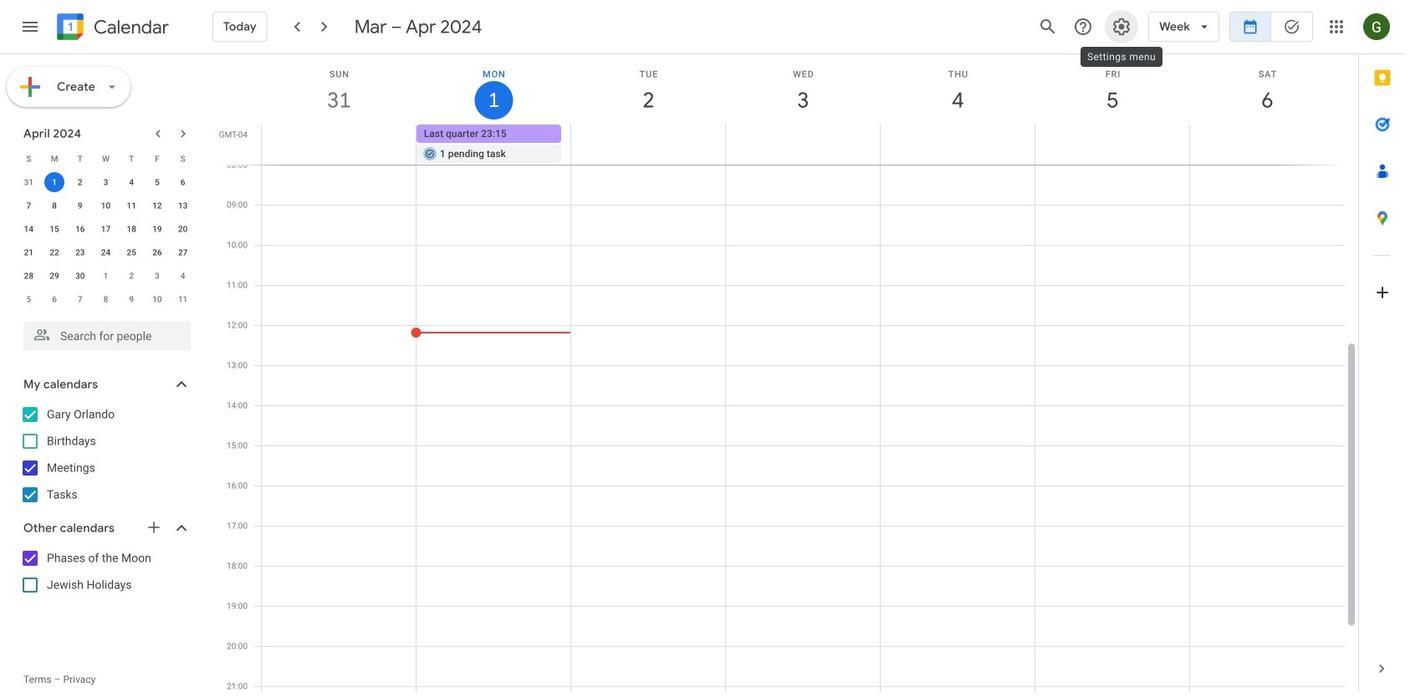 Task type: describe. For each thing, give the bounding box(es) containing it.
1, today element
[[44, 172, 64, 192]]

my calendars list
[[3, 401, 207, 509]]

13 element
[[173, 196, 193, 216]]

may 6 element
[[44, 289, 64, 309]]

28 element
[[19, 266, 39, 286]]

23 element
[[70, 243, 90, 263]]

march 31 element
[[19, 172, 39, 192]]

26 element
[[147, 243, 167, 263]]

3 element
[[96, 172, 116, 192]]

12 element
[[147, 196, 167, 216]]

may 11 element
[[173, 289, 193, 309]]

8 element
[[44, 196, 64, 216]]

2 element
[[70, 172, 90, 192]]

24 element
[[96, 243, 116, 263]]

30 element
[[70, 266, 90, 286]]

9 element
[[70, 196, 90, 216]]

14 element
[[19, 219, 39, 239]]

may 2 element
[[121, 266, 142, 286]]

15 element
[[44, 219, 64, 239]]

may 5 element
[[19, 289, 39, 309]]

25 element
[[121, 243, 142, 263]]

18 element
[[121, 219, 142, 239]]

6 element
[[173, 172, 193, 192]]

22 element
[[44, 243, 64, 263]]

add other calendars image
[[146, 519, 162, 536]]

19 element
[[147, 219, 167, 239]]

may 9 element
[[121, 289, 142, 309]]

5 element
[[147, 172, 167, 192]]



Task type: vqa. For each thing, say whether or not it's contained in the screenshot.
UC Davis Aggies link
no



Task type: locate. For each thing, give the bounding box(es) containing it.
17 element
[[96, 219, 116, 239]]

heading inside calendar element
[[90, 17, 169, 37]]

16 element
[[70, 219, 90, 239]]

7 element
[[19, 196, 39, 216]]

settings menu image
[[1112, 17, 1132, 37]]

row group
[[16, 171, 196, 311]]

may 1 element
[[96, 266, 116, 286]]

may 8 element
[[96, 289, 116, 309]]

21 element
[[19, 243, 39, 263]]

may 7 element
[[70, 289, 90, 309]]

cell
[[262, 125, 416, 165], [416, 125, 571, 165], [571, 125, 726, 165], [726, 125, 880, 165], [880, 125, 1035, 165], [1035, 125, 1190, 165], [1190, 125, 1344, 165], [42, 171, 67, 194]]

10 element
[[96, 196, 116, 216]]

may 3 element
[[147, 266, 167, 286]]

cell inside "april 2024" 'grid'
[[42, 171, 67, 194]]

row
[[254, 125, 1358, 165], [16, 147, 196, 171], [16, 171, 196, 194], [16, 194, 196, 217], [16, 217, 196, 241], [16, 241, 196, 264], [16, 264, 196, 288], [16, 288, 196, 311]]

29 element
[[44, 266, 64, 286]]

tab list
[[1359, 54, 1405, 646]]

4 element
[[121, 172, 142, 192]]

Search for people text field
[[33, 321, 181, 351]]

None search field
[[0, 314, 207, 351]]

grid
[[214, 54, 1358, 693]]

may 10 element
[[147, 289, 167, 309]]

may 4 element
[[173, 266, 193, 286]]

other calendars list
[[3, 545, 207, 599]]

main drawer image
[[20, 17, 40, 37]]

april 2024 grid
[[16, 147, 196, 311]]

11 element
[[121, 196, 142, 216]]

calendar element
[[54, 10, 169, 47]]

heading
[[90, 17, 169, 37]]

27 element
[[173, 243, 193, 263]]

20 element
[[173, 219, 193, 239]]



